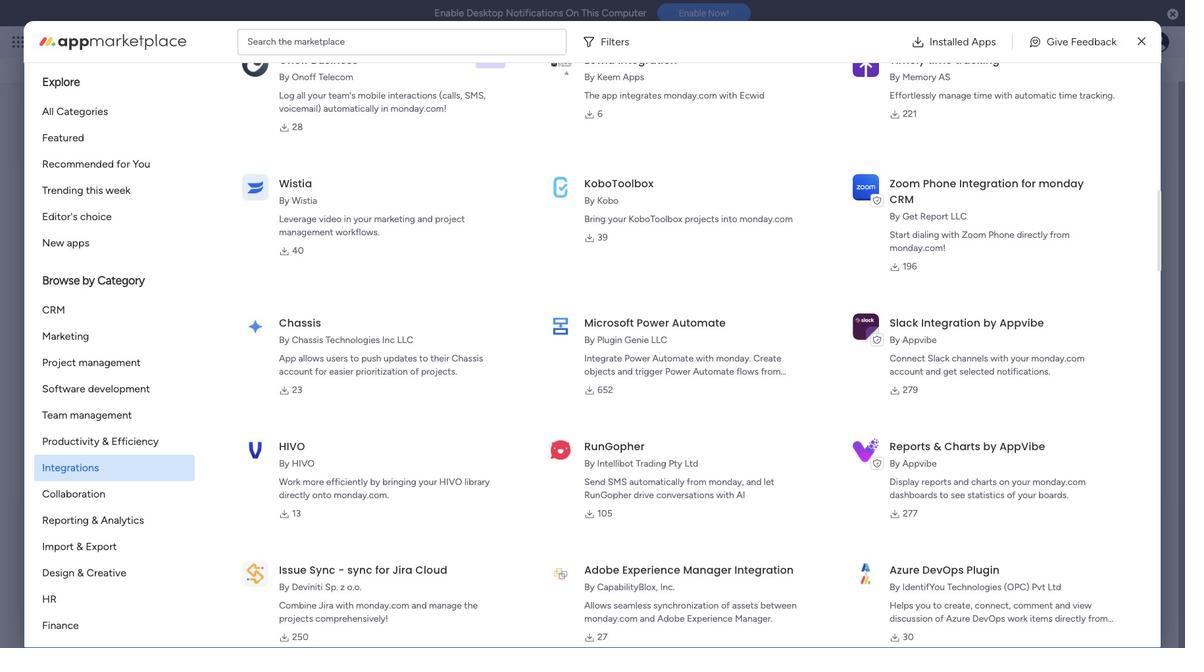 Task type: vqa. For each thing, say whether or not it's contained in the screenshot.
the see plans image
no



Task type: locate. For each thing, give the bounding box(es) containing it.
1 horizontal spatial work
[[106, 34, 130, 49]]

directly down view
[[1055, 614, 1086, 625]]

in inside boost your workflow in minutes with ready-made templates
[[1062, 207, 1071, 219]]

between
[[761, 601, 797, 612]]

0 horizontal spatial give
[[981, 52, 1001, 64]]

invite for invite
[[863, 426, 886, 438]]

the
[[584, 90, 600, 101]]

directly down workflow
[[1017, 230, 1048, 241]]

give
[[1047, 35, 1068, 48], [981, 52, 1001, 64]]

0 vertical spatial experience
[[622, 563, 680, 578]]

monday.com up notifications.
[[1031, 353, 1085, 365]]

1 horizontal spatial zoom
[[962, 230, 986, 241]]

new
[[481, 55, 500, 66], [42, 237, 64, 249]]

slack inside connect slack channels with your monday.com account and get selected notifications.
[[928, 353, 950, 365]]

1 horizontal spatial devops
[[972, 614, 1005, 625]]

enable for enable desktop notifications on this computer
[[434, 7, 464, 19]]

llc right inc
[[397, 335, 413, 346]]

integration inside adobe experience manager integration by capabilityblox, inc.
[[734, 563, 794, 578]]

1 horizontal spatial marketing
[[296, 243, 345, 255]]

dashboards
[[890, 490, 937, 501]]

monday.com up boards.
[[1033, 477, 1086, 488]]

give down inbox icon
[[981, 52, 1001, 64]]

& left charts
[[934, 440, 942, 455]]

notifications
[[506, 7, 563, 19]]

with inside start dialing with zoom phone directly from monday.com!
[[942, 230, 960, 241]]

automate inside the "microsoft power automate by plugin genie llc"
[[672, 316, 726, 331]]

1 vertical spatial automate
[[652, 353, 694, 365]]

your right "on"
[[1012, 477, 1030, 488]]

integration
[[618, 53, 677, 68], [959, 176, 1019, 191], [921, 316, 981, 331], [734, 563, 794, 578]]

objects
[[584, 367, 615, 378]]

quick search
[[1079, 52, 1142, 64]]

apps image
[[1041, 36, 1054, 49]]

selected
[[959, 367, 995, 378]]

0 horizontal spatial directly
[[279, 490, 310, 501]]

zoom inside start dialing with zoom phone directly from monday.com!
[[962, 230, 986, 241]]

enable left desktop
[[434, 7, 464, 19]]

196
[[903, 261, 917, 272]]

1 vertical spatial manage
[[429, 601, 462, 612]]

by down issue
[[279, 582, 289, 594]]

1 horizontal spatial give
[[1047, 35, 1068, 48]]

0 horizontal spatial automatically
[[323, 103, 379, 114]]

0 horizontal spatial zoom
[[890, 176, 920, 191]]

recent
[[123, 59, 154, 71]]

ecwid up "keem"
[[584, 53, 615, 68]]

public board image
[[277, 242, 291, 257]]

1 vertical spatial main
[[105, 536, 130, 551]]

directly inside helps you to create, connect, comment and view discussion of azure devops work items directly from monday.com
[[1055, 614, 1086, 625]]

with left monday.
[[696, 353, 714, 365]]

2 horizontal spatial llc
[[951, 211, 967, 222]]

app logo image for wistia
[[242, 174, 268, 201]]

their
[[430, 353, 449, 365]]

1 horizontal spatial adobe
[[657, 614, 685, 625]]

for
[[116, 158, 130, 170], [1021, 176, 1036, 191], [315, 367, 327, 378], [375, 563, 390, 578]]

30
[[903, 632, 914, 644]]

2 vertical spatial chassis
[[452, 353, 483, 365]]

& for charts
[[934, 440, 942, 455]]

from down workflow
[[1050, 230, 1070, 241]]

by up 'display'
[[890, 459, 900, 470]]

manage inside combine jira with monday.com and manage the projects comprehensively!
[[429, 601, 462, 612]]

monday.com inside display reports and charts on your monday.com dashboards to see statistics of your boards.
[[1033, 477, 1086, 488]]

technologies
[[326, 335, 380, 346], [947, 582, 1002, 594]]

automatically down team's
[[323, 103, 379, 114]]

power up genie
[[637, 316, 669, 331]]

azure inside azure devops plugin by identifyou technologies (opc) pvt ltd
[[890, 563, 920, 578]]

directly
[[1017, 230, 1048, 241], [279, 490, 310, 501], [1055, 614, 1086, 625]]

monday.com! down dialing
[[890, 243, 946, 254]]

by up the
[[584, 72, 595, 83]]

of inside 'allows seamless synchronization of assets between monday.com and adobe experience manager.'
[[721, 601, 730, 612]]

azure inside helps you to create, connect, comment and view discussion of azure devops work items directly from monday.com
[[946, 614, 970, 625]]

with inside integrate power automate with monday. create objects and trigger power automate flows from events.
[[696, 353, 714, 365]]

appvibe up connect
[[902, 335, 937, 346]]

1 vertical spatial work
[[75, 265, 95, 276]]

0 vertical spatial plugin
[[597, 335, 622, 346]]

enable inside enable now! button
[[679, 8, 706, 19]]

time left tracking.
[[1059, 90, 1077, 101]]

search everything image
[[1073, 36, 1086, 49]]

jira inside the issue sync - sync for jira cloud by deviniti sp. z o.o.
[[392, 563, 413, 578]]

see
[[951, 490, 965, 501]]

with down report
[[942, 230, 960, 241]]

adobe inside 'allows seamless synchronization of assets between monday.com and adobe experience manager.'
[[657, 614, 685, 625]]

0 horizontal spatial manage
[[429, 601, 462, 612]]

for right sync
[[375, 563, 390, 578]]

1 horizontal spatial monday.com!
[[890, 243, 946, 254]]

jira inside combine jira with monday.com and manage the projects comprehensively!
[[319, 601, 334, 612]]

enable left now!
[[679, 8, 706, 19]]

onto
[[312, 490, 332, 501]]

and up see
[[954, 477, 969, 488]]

hivo
[[279, 440, 305, 455], [292, 459, 315, 470], [439, 477, 462, 488]]

1 vertical spatial slack
[[928, 353, 950, 365]]

1 horizontal spatial jira
[[392, 563, 413, 578]]

and left view
[[1055, 601, 1071, 612]]

by inside zoom phone integration for monday crm by get report llc
[[890, 211, 900, 222]]

0 horizontal spatial enable
[[434, 7, 464, 19]]

combine jira with monday.com and manage the projects comprehensively!
[[279, 601, 478, 625]]

development
[[88, 383, 150, 395]]

0 horizontal spatial work
[[75, 265, 95, 276]]

kobotoolbox down kobotoolbox by kobo
[[629, 214, 683, 225]]

0 vertical spatial devops
[[922, 563, 964, 578]]

in down mobile
[[381, 103, 388, 114]]

0 horizontal spatial experience
[[622, 563, 680, 578]]

by inside reports & charts by appvibe by appvibe
[[983, 440, 997, 455]]

interactions
[[388, 90, 437, 101]]

1 vertical spatial experience
[[687, 614, 733, 625]]

productivity & efficiency
[[42, 436, 159, 448]]

0 horizontal spatial projects
[[279, 614, 313, 625]]

1 vertical spatial monday.com!
[[890, 243, 946, 254]]

1 horizontal spatial enable
[[679, 8, 706, 19]]

app logo image for azure devops plugin
[[853, 561, 879, 587]]

monday.com!
[[391, 103, 447, 114], [890, 243, 946, 254]]

13
[[292, 509, 301, 520]]

monday work management
[[59, 34, 204, 49]]

0 horizontal spatial marketing
[[42, 330, 89, 343]]

hr
[[42, 594, 57, 606]]

2 horizontal spatial work
[[1008, 614, 1028, 625]]

1 vertical spatial power
[[624, 353, 650, 365]]

directly down work
[[279, 490, 310, 501]]

private board image
[[59, 242, 73, 257]]

export
[[86, 541, 117, 553]]

0 vertical spatial adobe
[[584, 563, 620, 578]]

1 vertical spatial crm
[[42, 304, 65, 317]]

0 vertical spatial ltd
[[685, 459, 698, 470]]

by inside slack integration by appvibe by appvibe
[[890, 335, 900, 346]]

and
[[223, 59, 241, 71], [418, 214, 433, 225], [618, 367, 633, 378], [926, 367, 941, 378], [250, 426, 268, 438], [746, 477, 762, 488], [954, 477, 969, 488], [412, 601, 427, 612], [1055, 601, 1071, 612], [640, 614, 655, 625]]

0 horizontal spatial crm
[[42, 304, 65, 317]]

in inside log all your team's mobile interactions (calls, sms, voicemail) automatically in monday.com!
[[381, 103, 388, 114]]

your up notifications.
[[1011, 353, 1029, 365]]

select product image
[[12, 36, 25, 49]]

work up recent at the top left
[[106, 34, 130, 49]]

crm up get
[[890, 192, 914, 207]]

0 horizontal spatial ecwid
[[584, 53, 615, 68]]

kobotoolbox
[[584, 176, 654, 191], [629, 214, 683, 225]]

kobotoolbox up kobo
[[584, 176, 654, 191]]

1 vertical spatial jira
[[319, 601, 334, 612]]

by up connect
[[890, 335, 900, 346]]

adobe
[[584, 563, 620, 578], [657, 614, 685, 625]]

integration up 'between'
[[734, 563, 794, 578]]

1 vertical spatial automatically
[[629, 477, 685, 488]]

import
[[42, 541, 74, 553]]

comprehensively!
[[315, 614, 388, 625]]

2 horizontal spatial in
[[1062, 207, 1071, 219]]

0 horizontal spatial monday.com!
[[391, 103, 447, 114]]

to right you
[[933, 601, 942, 612]]

of inside app allows users to push updates to their chassis account for easier prioritization of projects.
[[410, 367, 419, 378]]

0 horizontal spatial devops
[[922, 563, 964, 578]]

to left push
[[350, 353, 359, 365]]

experience inside adobe experience manager integration by capabilityblox, inc.
[[622, 563, 680, 578]]

management up development
[[79, 357, 141, 369]]

2 account from the left
[[890, 367, 923, 378]]

invite down development
[[141, 426, 168, 438]]

0 horizontal spatial in
[[344, 214, 351, 225]]

project management
[[42, 357, 141, 369]]

and inside "send sms automatically from monday, and let rungopher drive conversations with ai"
[[746, 477, 762, 488]]

0 vertical spatial crm
[[890, 192, 914, 207]]

create,
[[944, 601, 973, 612]]

apps inside "button"
[[972, 35, 996, 48]]

0 horizontal spatial new
[[42, 237, 64, 249]]

and inside helps you to create, connect, comment and view discussion of azure devops work items directly from monday.com
[[1055, 601, 1071, 612]]

tracking.
[[1080, 90, 1115, 101]]

work more efficiently by bringing your hivo library directly onto monday.com.
[[279, 477, 490, 501]]

your right bringing
[[419, 477, 437, 488]]

effortlessly manage time with automatic time tracking.
[[890, 90, 1115, 101]]

in up workflows.
[[344, 214, 351, 225]]

boost your workflow in minutes with ready-made templates
[[963, 207, 1134, 235]]

monday.com! down interactions
[[391, 103, 447, 114]]

from down the create
[[761, 367, 781, 378]]

by inside adobe experience manager integration by capabilityblox, inc.
[[584, 582, 595, 594]]

v2 bolt switch image
[[1068, 51, 1076, 65]]

give up v2 bolt switch image
[[1047, 35, 1068, 48]]

1 vertical spatial new
[[42, 237, 64, 249]]

devops up identifyou
[[922, 563, 964, 578]]

give for give feedback
[[981, 52, 1001, 64]]

0 vertical spatial projects
[[685, 214, 719, 225]]

connect,
[[975, 601, 1011, 612]]

memory
[[902, 72, 936, 83]]

plugin inside azure devops plugin by identifyou technologies (opc) pvt ltd
[[967, 563, 1000, 578]]

apps
[[972, 35, 996, 48], [623, 72, 644, 83]]

& for analytics
[[91, 515, 98, 527]]

1 vertical spatial azure
[[946, 614, 970, 625]]

learn how monday.com works
[[1007, 347, 1132, 358]]

work inside helps you to create, connect, comment and view discussion of azure devops work items directly from monday.com
[[1008, 614, 1028, 625]]

technologies inside chassis by chassis technologies inc llc
[[326, 335, 380, 346]]

search the marketplace
[[247, 36, 345, 47]]

by up app
[[279, 335, 289, 346]]

with inside "send sms automatically from monday, and let rungopher drive conversations with ai"
[[716, 490, 734, 501]]

of inside helps you to create, connect, comment and view discussion of azure devops work items directly from monday.com
[[935, 614, 944, 625]]

1 horizontal spatial ltd
[[1048, 582, 1061, 594]]

management for work management > main workspace
[[97, 265, 152, 276]]

give feedback button
[[1018, 29, 1127, 55]]

ltd right pvt
[[1048, 582, 1061, 594]]

with down monday, on the right bottom
[[716, 490, 734, 501]]

efficiently
[[326, 477, 368, 488]]

workspace down analytics on the left of page
[[133, 536, 190, 551]]

0 horizontal spatial ltd
[[685, 459, 698, 470]]

ltd inside rungopher by intellibot trading pty ltd
[[685, 459, 698, 470]]

jira
[[392, 563, 413, 578], [319, 601, 334, 612]]

ecwid down lottie animation element
[[740, 90, 765, 101]]

0 vertical spatial give
[[1047, 35, 1068, 48]]

marketing inside quick search results list box
[[296, 243, 345, 255]]

management inside leverage video in your marketing and project management workflows.
[[279, 227, 333, 238]]

account
[[279, 367, 313, 378], [890, 367, 923, 378]]

app logo image for kobotoolbox
[[548, 174, 574, 201]]

management up "quickly access your recent boards, inbox and workspaces"
[[133, 34, 204, 49]]

llc
[[951, 211, 967, 222], [397, 335, 413, 346], [651, 335, 667, 346]]

0 vertical spatial hivo
[[279, 440, 305, 455]]

by up helps
[[890, 582, 900, 594]]

0 vertical spatial azure
[[890, 563, 920, 578]]

dapulse x slim image
[[1138, 34, 1146, 50]]

& inside reports & charts by appvibe by appvibe
[[934, 440, 942, 455]]

for down "allows"
[[315, 367, 327, 378]]

your inside log all your team's mobile interactions (calls, sms, voicemail) automatically in monday.com!
[[308, 90, 326, 101]]

1 horizontal spatial main
[[162, 265, 182, 276]]

2 rungopher from the top
[[584, 490, 631, 501]]

inbox image
[[983, 36, 996, 49]]

all
[[42, 105, 54, 118]]

0 vertical spatial kobotoolbox
[[584, 176, 654, 191]]

& for creative
[[77, 567, 84, 580]]

by up integrate
[[584, 335, 595, 346]]

automatically
[[323, 103, 379, 114], [629, 477, 685, 488]]

1 horizontal spatial slack
[[928, 353, 950, 365]]

slack up connect
[[890, 316, 918, 331]]

monday.com right how
[[1052, 347, 1105, 358]]

from up conversations
[[687, 477, 707, 488]]

phone
[[923, 176, 956, 191], [989, 230, 1015, 241]]

of down the updates
[[410, 367, 419, 378]]

slack up 'get'
[[928, 353, 950, 365]]

updates
[[384, 353, 417, 365]]

experience inside 'allows seamless synchronization of assets between monday.com and adobe experience manager.'
[[687, 614, 733, 625]]

flows
[[737, 367, 759, 378]]

1 vertical spatial directly
[[279, 490, 310, 501]]

by up channels
[[983, 316, 997, 331]]

projects inside combine jira with monday.com and manage the projects comprehensively!
[[279, 614, 313, 625]]

your up workflows.
[[353, 214, 372, 225]]

0 vertical spatial monday.com!
[[391, 103, 447, 114]]

zoom inside zoom phone integration for monday crm by get report llc
[[890, 176, 920, 191]]

quick search results list box
[[42, 125, 923, 299]]

your down apps marketplace image
[[100, 59, 121, 71]]

workspaces up analytics on the left of page
[[80, 497, 145, 511]]

with right minutes on the top right of page
[[1114, 207, 1134, 219]]

by down timely
[[890, 72, 900, 83]]

log all your team's mobile interactions (calls, sms, voicemail) automatically in monday.com!
[[279, 90, 486, 114]]

adobe down synchronization
[[657, 614, 685, 625]]

all
[[297, 90, 306, 101]]

of inside display reports and charts on your monday.com dashboards to see statistics of your boards.
[[1007, 490, 1016, 501]]

integration up integrates
[[618, 53, 677, 68]]

and left project
[[418, 214, 433, 225]]

llc inside zoom phone integration for monday crm by get report llc
[[951, 211, 967, 222]]

power right trigger
[[665, 367, 691, 378]]

28
[[292, 122, 303, 133]]

invite button
[[858, 422, 891, 443]]

0 horizontal spatial llc
[[397, 335, 413, 346]]

azure down create,
[[946, 614, 970, 625]]

to left their
[[419, 353, 428, 365]]

your inside leverage video in your marketing and project management workflows.
[[353, 214, 372, 225]]

2 horizontal spatial time
[[1059, 90, 1077, 101]]

projects left into
[[685, 214, 719, 225]]

devops down connect,
[[972, 614, 1005, 625]]

2 horizontal spatial directly
[[1055, 614, 1086, 625]]

invite for invite your teammates and start collaborating
[[141, 426, 168, 438]]

app logo image for timely time tracking
[[853, 50, 879, 77]]

by inside the ecwid integration by keem apps
[[584, 72, 595, 83]]

&
[[102, 436, 109, 448], [934, 440, 942, 455], [91, 515, 98, 527], [76, 541, 83, 553], [77, 567, 84, 580]]

1 vertical spatial devops
[[972, 614, 1005, 625]]

1 horizontal spatial experience
[[687, 614, 733, 625]]

0 vertical spatial marketing
[[296, 243, 345, 255]]

phone inside start dialing with zoom phone directly from monday.com!
[[989, 230, 1015, 241]]

appvibe
[[1000, 440, 1045, 455]]

marketing plan link
[[271, 136, 476, 284]]

1 horizontal spatial technologies
[[947, 582, 1002, 594]]

time inside timely time tracking by memory as
[[928, 53, 952, 68]]

your right the all
[[308, 90, 326, 101]]

directly inside work more efficiently by bringing your hivo library directly onto monday.com.
[[279, 490, 310, 501]]

and left let
[[746, 477, 762, 488]]

workspace right >
[[184, 265, 228, 276]]

browse by category
[[42, 274, 145, 288]]

monday.com inside combine jira with monday.com and manage the projects comprehensively!
[[356, 601, 409, 612]]

1 horizontal spatial projects
[[685, 214, 719, 225]]

time down tracking
[[974, 90, 992, 101]]

integrates
[[620, 90, 662, 101]]

0 vertical spatial the
[[278, 36, 292, 47]]

1 horizontal spatial the
[[464, 601, 478, 612]]

to inside display reports and charts on your monday.com dashboards to see statistics of your boards.
[[940, 490, 949, 501]]

quickly access your recent boards, inbox and workspaces
[[26, 59, 300, 71]]

work down comment
[[1008, 614, 1028, 625]]

0 vertical spatial directly
[[1017, 230, 1048, 241]]

from inside "send sms automatically from monday, and let rungopher drive conversations with ai"
[[687, 477, 707, 488]]

2 vertical spatial appvibe
[[902, 459, 937, 470]]

0 vertical spatial chassis
[[279, 316, 321, 331]]

workspaces down plans
[[243, 59, 300, 71]]

computer
[[602, 7, 647, 19]]

phone up report
[[923, 176, 956, 191]]

roy
[[107, 360, 124, 372]]

jira left the cloud
[[392, 563, 413, 578]]

manage down as
[[939, 90, 971, 101]]

monday.com inside helps you to create, connect, comment and view discussion of azure devops work items directly from monday.com
[[890, 627, 943, 638]]

2 vertical spatial directly
[[1055, 614, 1086, 625]]

by left kobo
[[584, 195, 595, 207]]

team
[[42, 409, 67, 422]]

1 account from the left
[[279, 367, 313, 378]]

view
[[1073, 601, 1092, 612]]

apps up integrates
[[623, 72, 644, 83]]

1 vertical spatial ltd
[[1048, 582, 1061, 594]]

by left get
[[890, 211, 900, 222]]

& for export
[[76, 541, 83, 553]]

with
[[719, 90, 737, 101], [994, 90, 1012, 101], [1114, 207, 1134, 219], [942, 230, 960, 241], [696, 353, 714, 365], [991, 353, 1009, 365], [716, 490, 734, 501], [336, 601, 354, 612]]

give feedback link
[[1018, 29, 1127, 55]]

workspace image
[[64, 535, 95, 567]]

0 vertical spatial main
[[162, 265, 182, 276]]

power up trigger
[[624, 353, 650, 365]]

llc inside the "microsoft power automate by plugin genie llc"
[[651, 335, 667, 346]]

give feedback
[[981, 52, 1044, 64]]

1 horizontal spatial account
[[890, 367, 923, 378]]

app logo image for chassis
[[242, 314, 268, 340]]

by up allows
[[584, 582, 595, 594]]

0 vertical spatial slack
[[890, 316, 918, 331]]

appvibe down reports at bottom
[[902, 459, 937, 470]]

power inside the "microsoft power automate by plugin genie llc"
[[637, 316, 669, 331]]

for inside zoom phone integration for monday crm by get report llc
[[1021, 176, 1036, 191]]

leverage
[[279, 214, 317, 225]]

1 horizontal spatial ecwid
[[740, 90, 765, 101]]

and inside leverage video in your marketing and project management workflows.
[[418, 214, 433, 225]]

0 vertical spatial zoom
[[890, 176, 920, 191]]

app logo image for ecwid integration
[[548, 51, 574, 77]]

1 vertical spatial zoom
[[962, 230, 986, 241]]

help button
[[1073, 611, 1119, 633]]

& for efficiency
[[102, 436, 109, 448]]

phone down boost
[[989, 230, 1015, 241]]

the inside combine jira with monday.com and manage the projects comprehensively!
[[464, 601, 478, 612]]

items
[[1030, 614, 1053, 625]]

automatically inside log all your team's mobile interactions (calls, sms, voicemail) automatically in monday.com!
[[323, 103, 379, 114]]

get
[[902, 211, 918, 222]]

1 horizontal spatial llc
[[651, 335, 667, 346]]

marketing plan
[[296, 243, 368, 255]]

1 rungopher from the top
[[584, 440, 645, 455]]

your inside connect slack channels with your monday.com account and get selected notifications.
[[1011, 353, 1029, 365]]

give inside button
[[1047, 35, 1068, 48]]

1 vertical spatial marketing
[[42, 330, 89, 343]]

feedback
[[1003, 52, 1044, 64]]

inbox
[[194, 59, 221, 71]]

by inside azure devops plugin by identifyou technologies (opc) pvt ltd
[[890, 582, 900, 594]]

by right charts
[[983, 440, 997, 455]]

to inside helps you to create, connect, comment and view discussion of azure devops work items directly from monday.com
[[933, 601, 942, 612]]

main workspace
[[105, 536, 190, 551]]

invite inside button
[[863, 426, 886, 438]]

1 vertical spatial kobotoolbox
[[629, 214, 683, 225]]

synchronization
[[653, 601, 719, 612]]

by up work
[[279, 459, 289, 470]]

power for integrate
[[624, 353, 650, 365]]

automate for integrate
[[652, 353, 694, 365]]

monday inside zoom phone integration for monday crm by get report llc
[[1039, 176, 1084, 191]]

1 horizontal spatial monday
[[1039, 176, 1084, 191]]

browse
[[42, 274, 80, 288]]

business
[[311, 53, 358, 68]]

for up workflow
[[1021, 176, 1036, 191]]

management
[[133, 34, 204, 49], [279, 227, 333, 238], [97, 265, 152, 276], [79, 357, 141, 369], [70, 409, 132, 422]]

app logo image
[[853, 50, 879, 77], [242, 51, 268, 77], [548, 51, 574, 77], [242, 174, 268, 201], [548, 174, 574, 201], [853, 174, 879, 201], [242, 314, 268, 340], [548, 314, 574, 340], [853, 314, 879, 340], [242, 437, 268, 464], [548, 437, 574, 464], [853, 437, 879, 464], [242, 561, 268, 587], [548, 561, 574, 587], [853, 561, 879, 587]]

marketing for marketing plan
[[296, 243, 345, 255]]

0 vertical spatial phone
[[923, 176, 956, 191]]

account down connect
[[890, 367, 923, 378]]

1 vertical spatial adobe
[[657, 614, 685, 625]]



Task type: describe. For each thing, give the bounding box(es) containing it.
marketing for marketing
[[42, 330, 89, 343]]

component image
[[59, 263, 70, 275]]

with inside connect slack channels with your monday.com account and get selected notifications.
[[991, 353, 1009, 365]]

your inside boost your workflow in minutes with ready-made templates
[[993, 207, 1014, 219]]

o.o.
[[347, 582, 362, 594]]

integration inside slack integration by appvibe by appvibe
[[921, 316, 981, 331]]

your left teammates
[[171, 426, 192, 438]]

create
[[754, 353, 782, 365]]

integrate power automate with monday. create objects and trigger power automate flows from events.
[[584, 353, 782, 391]]

directly inside start dialing with zoom phone directly from monday.com!
[[1017, 230, 1048, 241]]

devops inside helps you to create, connect, comment and view discussion of azure devops work items directly from monday.com
[[972, 614, 1005, 625]]

project
[[42, 357, 76, 369]]

app logo image for rungopher
[[548, 437, 574, 464]]

ecwid inside the ecwid integration by keem apps
[[584, 53, 615, 68]]

users
[[326, 353, 348, 365]]

1 vertical spatial onoff
[[292, 72, 316, 83]]

slack integration by appvibe by appvibe
[[890, 316, 1044, 346]]

collaboration
[[42, 488, 105, 501]]

more
[[303, 477, 324, 488]]

account inside app allows users to push updates to their chassis account for easier prioritization of projects.
[[279, 367, 313, 378]]

team management
[[42, 409, 132, 422]]

0 horizontal spatial the
[[278, 36, 292, 47]]

as
[[939, 72, 951, 83]]

sp.
[[325, 582, 338, 594]]

power for microsoft
[[637, 316, 669, 331]]

phone inside zoom phone integration for monday crm by get report llc
[[923, 176, 956, 191]]

with inside combine jira with monday.com and manage the projects comprehensively!
[[336, 601, 354, 612]]

and inside 'allows seamless synchronization of assets between monday.com and adobe experience manager.'
[[640, 614, 655, 625]]

design & creative
[[42, 567, 126, 580]]

for inside app allows users to push updates to their chassis account for easier prioritization of projects.
[[315, 367, 327, 378]]

by inside hivo by hivo
[[279, 459, 289, 470]]

your down kobo
[[608, 214, 626, 225]]

1 vertical spatial wistia
[[292, 195, 317, 207]]

by right component icon
[[82, 274, 95, 288]]

for left you
[[116, 158, 130, 170]]

templates image image
[[967, 104, 1140, 195]]

app logo image for microsoft power automate
[[548, 314, 574, 340]]

connect slack channels with your monday.com account and get selected notifications.
[[890, 353, 1085, 378]]

from inside helps you to create, connect, comment and view discussion of azure devops work items directly from monday.com
[[1088, 614, 1108, 625]]

23
[[292, 385, 302, 396]]

1 horizontal spatial time
[[974, 90, 992, 101]]

mann
[[127, 360, 151, 372]]

ai
[[736, 490, 745, 501]]

1 vertical spatial ecwid
[[740, 90, 765, 101]]

hivo inside work more efficiently by bringing your hivo library directly onto monday.com.
[[439, 477, 462, 488]]

send sms automatically from monday, and let rungopher drive conversations with ai
[[584, 477, 774, 501]]

issue
[[279, 563, 307, 578]]

by inside work more efficiently by bringing your hivo library directly onto monday.com.
[[370, 477, 380, 488]]

monday.com inside connect slack channels with your monday.com account and get selected notifications.
[[1031, 353, 1085, 365]]

allows
[[584, 601, 611, 612]]

access
[[65, 59, 97, 71]]

appvibe inside reports & charts by appvibe by appvibe
[[902, 459, 937, 470]]

by inside kobotoolbox by kobo
[[584, 195, 595, 207]]

manager.
[[735, 614, 773, 625]]

identifyou
[[902, 582, 945, 594]]

with down lottie animation element
[[719, 90, 737, 101]]

1 image
[[993, 27, 1005, 42]]

chassis inside app allows users to push updates to their chassis account for easier prioritization of projects.
[[452, 353, 483, 365]]

drive
[[634, 490, 654, 501]]

monday.com.
[[334, 490, 389, 501]]

send
[[584, 477, 606, 488]]

integration inside the ecwid integration by keem apps
[[618, 53, 677, 68]]

creative
[[86, 567, 126, 580]]

teammates
[[194, 426, 248, 438]]

templates
[[1022, 222, 1069, 235]]

new for new
[[481, 55, 500, 66]]

0 vertical spatial workspaces
[[243, 59, 300, 71]]

monday.com! inside start dialing with zoom phone directly from monday.com!
[[890, 243, 946, 254]]

0 horizontal spatial search
[[247, 36, 276, 47]]

rungopher inside "send sms automatically from monday, and let rungopher drive conversations with ai"
[[584, 490, 631, 501]]

enable now! button
[[657, 3, 751, 23]]

kendall parks image
[[1148, 32, 1169, 53]]

report
[[920, 211, 948, 222]]

boards,
[[157, 59, 192, 71]]

search inside the quick search button
[[1109, 52, 1142, 64]]

reports
[[890, 440, 931, 455]]

software
[[42, 383, 85, 395]]

getting started element
[[955, 319, 1152, 371]]

devops inside azure devops plugin by identifyou technologies (opc) pvt ltd
[[922, 563, 964, 578]]

you
[[916, 601, 931, 612]]

helps you to create, connect, comment and view discussion of azure devops work items directly from monday.com
[[890, 601, 1108, 638]]

monday,
[[709, 477, 744, 488]]

new apps
[[42, 237, 89, 249]]

app logo image for issue sync - sync for jira cloud
[[242, 561, 268, 587]]

discussion
[[890, 614, 933, 625]]

0 vertical spatial manage
[[939, 90, 971, 101]]

automatic
[[1015, 90, 1056, 101]]

design
[[42, 567, 75, 580]]

intellibot
[[597, 459, 634, 470]]

give for give feedback
[[1047, 35, 1068, 48]]

by inside chassis by chassis technologies inc llc
[[279, 335, 289, 346]]

easier
[[329, 367, 353, 378]]

and down see
[[223, 59, 241, 71]]

monday.com! inside log all your team's mobile interactions (calls, sms, voicemail) automatically in monday.com!
[[391, 103, 447, 114]]

enable for enable now!
[[679, 8, 706, 19]]

by inside the "microsoft power automate by plugin genie llc"
[[584, 335, 595, 346]]

seamless
[[614, 601, 651, 612]]

llc inside chassis by chassis technologies inc llc
[[397, 335, 413, 346]]

trending this week
[[42, 184, 130, 197]]

management for project management
[[79, 357, 141, 369]]

monday.com inside getting started element
[[1052, 347, 1105, 358]]

by inside slack integration by appvibe by appvibe
[[983, 316, 997, 331]]

work management > main workspace
[[75, 265, 228, 276]]

and inside connect slack channels with your monday.com account and get selected notifications.
[[926, 367, 941, 378]]

capabilityblox,
[[597, 582, 658, 594]]

plugin inside the "microsoft power automate by plugin genie llc"
[[597, 335, 622, 346]]

7
[[887, 368, 892, 380]]

integration inside zoom phone integration for monday crm by get report llc
[[959, 176, 1019, 191]]

display reports and charts on your monday.com dashboards to see statistics of your boards.
[[890, 477, 1086, 501]]

40
[[292, 245, 304, 257]]

display
[[890, 477, 919, 488]]

and left start
[[250, 426, 268, 438]]

installed apps button
[[901, 29, 1007, 55]]

0 horizontal spatial workspaces
[[80, 497, 145, 511]]

by inside wistia by wistia
[[279, 195, 289, 207]]

your left boards.
[[1018, 490, 1036, 501]]

visited
[[112, 110, 148, 124]]

roy mann image
[[73, 361, 99, 387]]

0 vertical spatial onoff
[[279, 53, 308, 68]]

push
[[361, 353, 381, 365]]

works
[[1107, 347, 1132, 358]]

2 vertical spatial automate
[[693, 367, 734, 378]]

from inside integrate power automate with monday. create objects and trigger power automate flows from events.
[[761, 367, 781, 378]]

1 vertical spatial appvibe
[[902, 335, 937, 346]]

by inside reports & charts by appvibe by appvibe
[[890, 459, 900, 470]]

my
[[61, 497, 78, 511]]

slack inside slack integration by appvibe by appvibe
[[890, 316, 918, 331]]

apps inside the ecwid integration by keem apps
[[623, 72, 644, 83]]

help image
[[1102, 36, 1115, 49]]

0 vertical spatial appvibe
[[1000, 316, 1044, 331]]

roy mann nov 7
[[107, 360, 892, 380]]

prioritization
[[356, 367, 408, 378]]

ltd inside azure devops plugin by identifyou technologies (opc) pvt ltd
[[1048, 582, 1061, 594]]

category
[[97, 274, 145, 288]]

by inside the issue sync - sync for jira cloud by deviniti sp. z o.o.
[[279, 582, 289, 594]]

installed
[[930, 35, 969, 48]]

reports & charts by appvibe by appvibe
[[890, 440, 1045, 470]]

adobe inside adobe experience manager integration by capabilityblox, inc.
[[584, 563, 620, 578]]

main inside quick search results list box
[[162, 265, 182, 276]]

1 vertical spatial hivo
[[292, 459, 315, 470]]

workspace inside quick search results list box
[[184, 265, 228, 276]]

connect
[[890, 353, 925, 365]]

inc.
[[660, 582, 675, 594]]

monday.com right into
[[740, 214, 793, 225]]

app logo image for hivo
[[242, 437, 268, 464]]

choice
[[80, 211, 112, 223]]

log
[[279, 90, 295, 101]]

see plans button
[[212, 32, 276, 52]]

by up log
[[279, 72, 289, 83]]

automate for microsoft
[[672, 316, 726, 331]]

notifications image
[[954, 36, 967, 49]]

monday.com right integrates
[[664, 90, 717, 101]]

and inside integrate power automate with monday. create objects and trigger power automate flows from events.
[[618, 367, 633, 378]]

management for team management
[[70, 409, 132, 422]]

collaborating
[[295, 426, 357, 438]]

by onoff telecom
[[279, 72, 353, 83]]

bring
[[584, 214, 606, 225]]

import & export
[[42, 541, 117, 553]]

all categories
[[42, 105, 108, 118]]

microsoft
[[584, 316, 634, 331]]

automatically inside "send sms automatically from monday, and let rungopher drive conversations with ai"
[[629, 477, 685, 488]]

and inside combine jira with monday.com and manage the projects comprehensively!
[[412, 601, 427, 612]]

v2 user feedback image
[[966, 51, 975, 66]]

and inside display reports and charts on your monday.com dashboards to see statistics of your boards.
[[954, 477, 969, 488]]

app logo image for adobe experience manager integration
[[548, 561, 574, 587]]

0 horizontal spatial main
[[105, 536, 130, 551]]

with left automatic
[[994, 90, 1012, 101]]

2 vertical spatial power
[[665, 367, 691, 378]]

277
[[903, 509, 918, 520]]

0 vertical spatial monday
[[59, 34, 104, 49]]

1 vertical spatial workspace
[[133, 536, 190, 551]]

my workspaces
[[61, 497, 145, 511]]

recommended
[[42, 158, 114, 170]]

lottie animation element
[[583, 34, 952, 84]]

mobile
[[358, 90, 386, 101]]

crm inside zoom phone integration for monday crm by get report llc
[[890, 192, 914, 207]]

rungopher inside rungopher by intellibot trading pty ltd
[[584, 440, 645, 455]]

efficiency
[[111, 436, 159, 448]]

invite members image
[[1012, 36, 1025, 49]]

timely time tracking by memory as
[[890, 53, 1000, 83]]

assets
[[732, 601, 758, 612]]

feedback
[[1071, 35, 1117, 48]]

1 vertical spatial chassis
[[292, 335, 323, 346]]

0 vertical spatial wistia
[[279, 176, 312, 191]]

apps marketplace image
[[39, 34, 186, 50]]

6
[[598, 109, 603, 120]]

you
[[133, 158, 150, 170]]

dapulse close image
[[1167, 8, 1179, 21]]

enable now!
[[679, 8, 729, 19]]

effortlessly
[[890, 90, 936, 101]]

new for new apps
[[42, 237, 64, 249]]

close my workspaces image
[[42, 496, 58, 512]]

work inside quick search results list box
[[75, 265, 95, 276]]

timely
[[890, 53, 925, 68]]

account inside connect slack channels with your monday.com account and get selected notifications.
[[890, 367, 923, 378]]

invite your teammates and start collaborating
[[141, 426, 357, 438]]

close recently visited image
[[42, 109, 58, 125]]

by inside rungopher by intellibot trading pty ltd
[[584, 459, 595, 470]]

trading
[[636, 459, 666, 470]]

for inside the issue sync - sync for jira cloud by deviniti sp. z o.o.
[[375, 563, 390, 578]]



